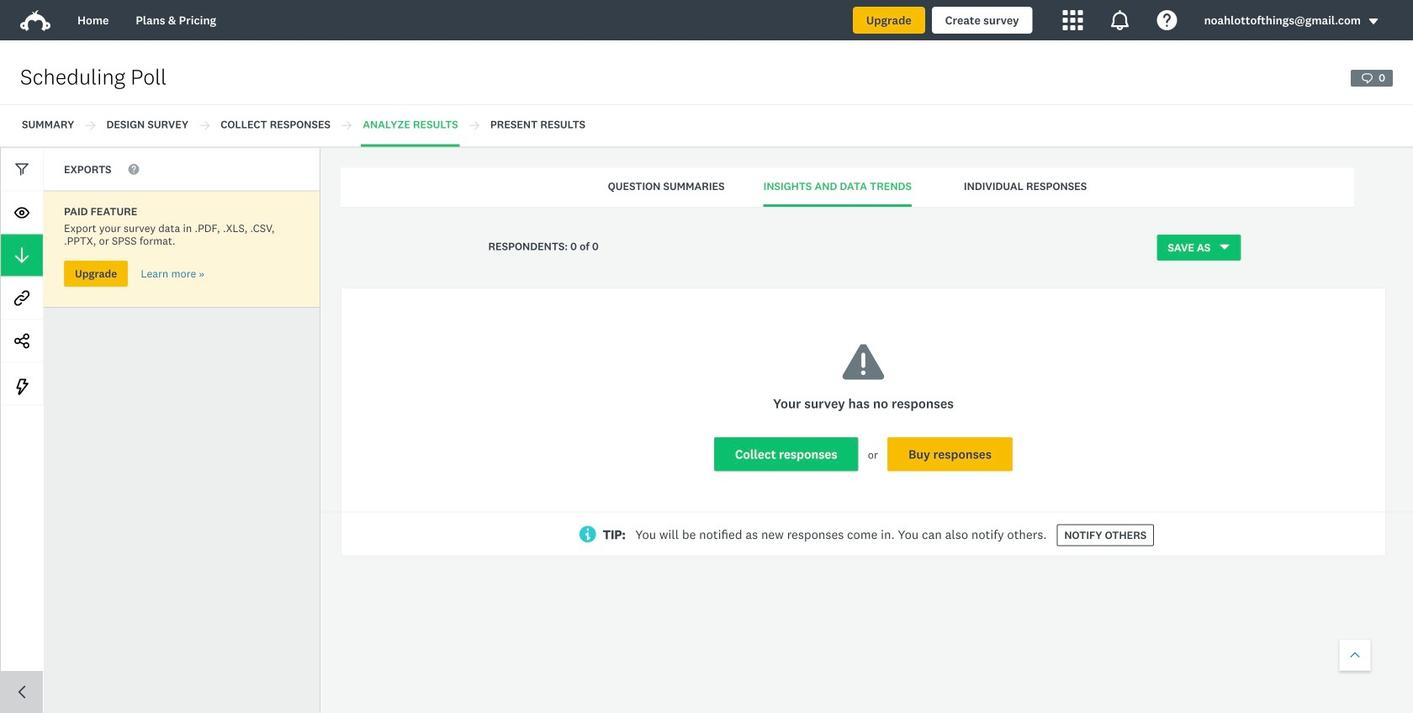 Task type: locate. For each thing, give the bounding box(es) containing it.
0 horizontal spatial products icon image
[[1063, 10, 1083, 30]]

products icon image
[[1063, 10, 1083, 30], [1110, 10, 1130, 30]]

1 products icon image from the left
[[1063, 10, 1083, 30]]

2 products icon image from the left
[[1110, 10, 1130, 30]]

share icon image
[[14, 333, 29, 349]]

1 horizontal spatial products icon image
[[1110, 10, 1130, 30]]



Task type: describe. For each thing, give the bounding box(es) containing it.
surveymonkey logo image
[[20, 10, 50, 31]]

dropdown arrow image
[[1368, 16, 1379, 27]]

help icon image
[[1157, 10, 1177, 30]]



Task type: vqa. For each thing, say whether or not it's contained in the screenshot.
2 element
no



